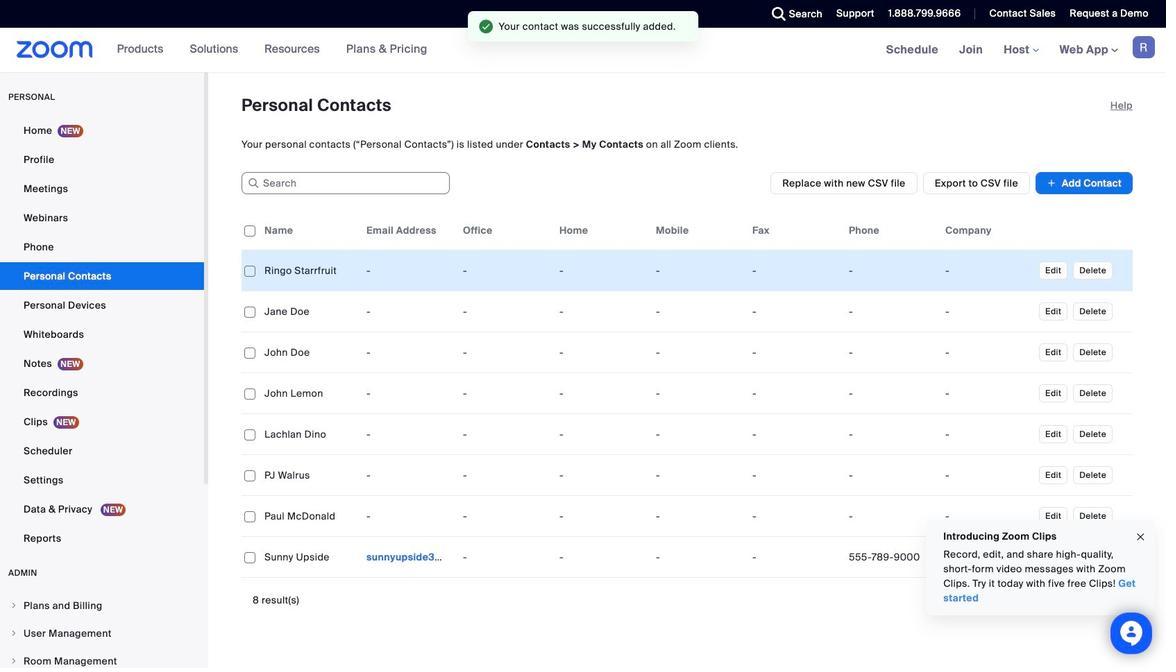 Task type: vqa. For each thing, say whether or not it's contained in the screenshot.
Product Information NAVIGATION
yes



Task type: describe. For each thing, give the bounding box(es) containing it.
personal menu menu
[[0, 117, 204, 554]]

2 menu item from the top
[[0, 621, 204, 647]]

1 menu item from the top
[[0, 593, 204, 619]]

add image
[[1047, 176, 1056, 190]]

3 menu item from the top
[[0, 648, 204, 668]]

success image
[[479, 19, 493, 33]]

right image
[[10, 657, 18, 666]]

zoom logo image
[[17, 41, 93, 58]]



Task type: locate. For each thing, give the bounding box(es) containing it.
product information navigation
[[107, 28, 438, 72]]

0 vertical spatial menu item
[[0, 593, 204, 619]]

application
[[242, 211, 1133, 578]]

cell
[[843, 257, 940, 285], [940, 257, 1036, 285], [843, 298, 940, 326], [940, 298, 1036, 326], [843, 339, 940, 366], [940, 339, 1036, 366], [843, 380, 940, 407], [940, 380, 1036, 407], [843, 421, 940, 448], [940, 421, 1036, 448], [843, 462, 940, 489], [940, 462, 1036, 489], [843, 503, 940, 530], [940, 503, 1036, 530], [361, 544, 457, 571], [843, 544, 940, 571], [940, 544, 1036, 571]]

close image
[[1135, 529, 1146, 545]]

right image for 1st menu item from the top
[[10, 602, 18, 610]]

0 vertical spatial right image
[[10, 602, 18, 610]]

1 vertical spatial right image
[[10, 630, 18, 638]]

meetings navigation
[[876, 28, 1166, 73]]

banner
[[0, 28, 1166, 73]]

profile picture image
[[1133, 36, 1155, 58]]

2 vertical spatial menu item
[[0, 648, 204, 668]]

Search Contacts Input text field
[[242, 172, 450, 194]]

2 right image from the top
[[10, 630, 18, 638]]

right image
[[10, 602, 18, 610], [10, 630, 18, 638]]

1 vertical spatial menu item
[[0, 621, 204, 647]]

right image for second menu item from the top
[[10, 630, 18, 638]]

admin menu menu
[[0, 593, 204, 668]]

menu item
[[0, 593, 204, 619], [0, 621, 204, 647], [0, 648, 204, 668]]

1 right image from the top
[[10, 602, 18, 610]]



